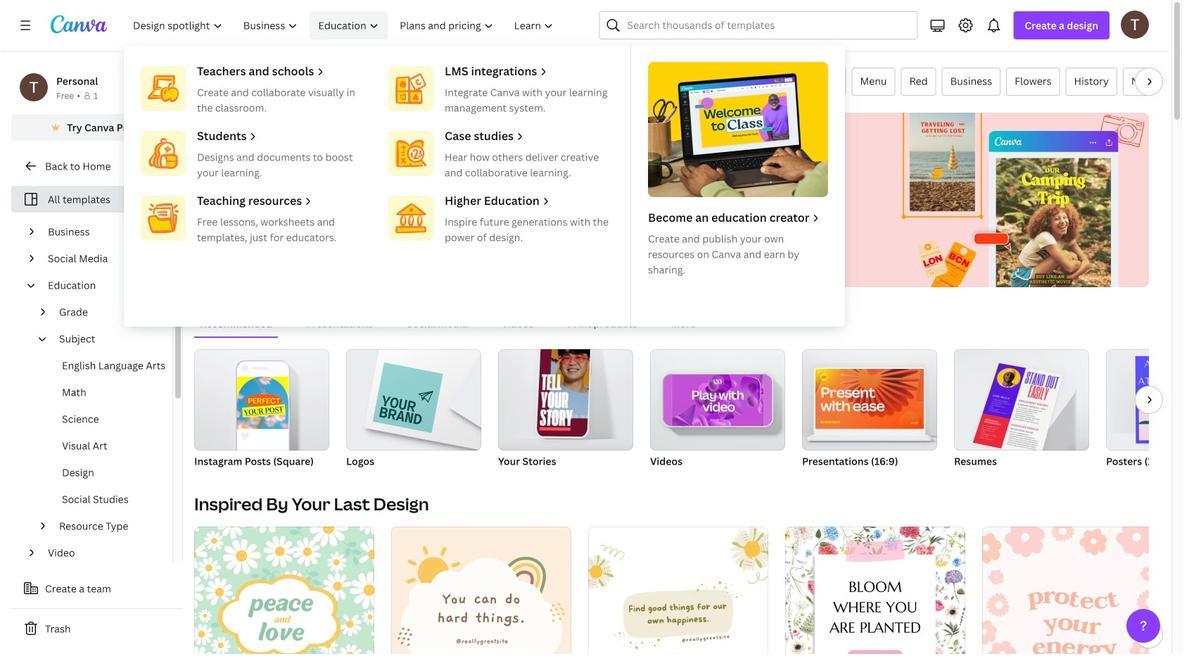 Task type: vqa. For each thing, say whether or not it's contained in the screenshot.
The Beige Green Cute Minimalist Quote Instagram Post image at bottom
yes



Task type: locate. For each thing, give the bounding box(es) containing it.
video image
[[651, 349, 786, 451], [673, 375, 764, 426]]

Search search field
[[628, 12, 909, 39]]

beige green cute minimalist quote instagram post image
[[589, 527, 769, 654]]

trendy travel templates image
[[888, 113, 1150, 287]]

pretty floral border spring quote instagram post image
[[786, 527, 966, 654]]

resume image
[[955, 349, 1090, 451], [974, 363, 1064, 457]]

terry turtle image
[[1122, 10, 1150, 39]]

yellow and light green cute floral quote peace and love instagram post image
[[194, 527, 375, 654]]

instagram post (square) image
[[194, 349, 330, 451], [237, 377, 289, 429]]

poster (18 × 24 in portrait) image
[[1107, 349, 1183, 451], [1136, 356, 1183, 443]]

logo image
[[346, 349, 482, 451], [373, 362, 443, 433]]

menu
[[124, 45, 846, 327]]

presentation (16:9) image
[[803, 349, 938, 451], [816, 369, 925, 429]]

None search field
[[599, 11, 918, 39]]

your story image
[[537, 341, 591, 437], [498, 349, 634, 451]]



Task type: describe. For each thing, give the bounding box(es) containing it.
yellow beige cute quote instagram post image
[[391, 527, 572, 654]]

top level navigation element
[[124, 11, 846, 327]]

pink bold colorful illustration flowers quote instagram post image
[[983, 527, 1163, 654]]



